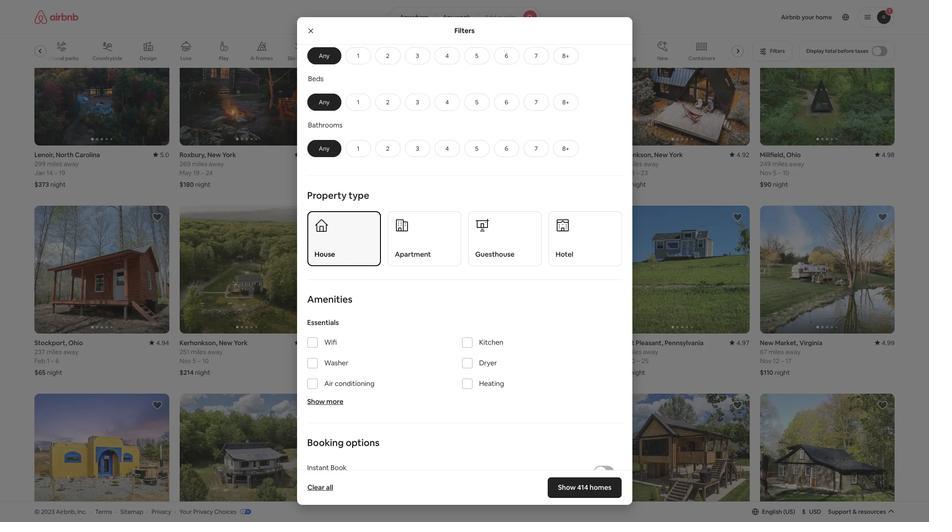Task type: locate. For each thing, give the bounding box(es) containing it.
away down manor,
[[354, 348, 369, 356]]

1 vertical spatial 2 button
[[375, 94, 401, 111]]

beds
[[308, 74, 324, 83]]

may down '269'
[[180, 169, 192, 177]]

roxbury, new york 269 miles away may 19 – 24 $180 night
[[180, 151, 236, 189]]

away inside mount pleasant, pennsylvania 136 miles away nov 20 – 25 night
[[643, 348, 658, 356]]

miles right 67
[[769, 348, 784, 356]]

2 vertical spatial 2
[[386, 145, 390, 153]]

1 horizontal spatial 4.97 out of 5 average rating image
[[730, 339, 750, 347]]

1 vertical spatial 8+
[[562, 98, 569, 106]]

display total before taxes button
[[799, 41, 895, 61]]

miles down stockport,
[[46, 348, 62, 356]]

before
[[838, 48, 854, 55]]

any up bathrooms
[[319, 98, 330, 106]]

domes
[[329, 55, 346, 62]]

0 horizontal spatial roxbury,
[[180, 151, 206, 159]]

1 vertical spatial 4.97 out of 5 average rating image
[[730, 339, 750, 347]]

away right 249
[[789, 160, 804, 168]]

night right $214
[[195, 369, 210, 377]]

5 for 4 button for beds
[[475, 98, 478, 106]]

1 vertical spatial &
[[853, 509, 857, 516]]

18 inside kerhonkson, new york 255 miles away dec 18 – 23 night
[[628, 169, 635, 177]]

miles inside lenoir, north carolina 299 miles away jan 14 – 19 $373 night
[[47, 160, 62, 168]]

1 vertical spatial 3 button
[[405, 94, 430, 111]]

away down falls,
[[498, 348, 513, 356]]

off-the-grid
[[401, 55, 431, 62]]

2 · from the left
[[116, 508, 117, 516]]

– inside coleman falls, virginia 146 miles away nov 1 – 6 $101
[[487, 357, 490, 365]]

luxe
[[180, 55, 192, 62]]

new inside the kerhonkson, new york 251 miles away nov 5 – 10 $214 night
[[219, 339, 233, 347]]

show inside show 414 homes link
[[558, 484, 576, 493]]

2 8+ element from the top
[[562, 98, 569, 106]]

12 up $110 at bottom
[[773, 357, 779, 365]]

19 left 24
[[193, 169, 199, 177]]

miles down millfield,
[[772, 160, 788, 168]]

2 privacy from the left
[[193, 508, 213, 516]]

night
[[50, 181, 66, 189], [195, 181, 211, 189], [631, 181, 646, 189], [773, 181, 788, 189], [47, 369, 62, 377], [195, 369, 210, 377], [630, 369, 645, 377], [775, 369, 790, 377]]

york inside the roxbury, new york 269 miles away may 19 – 24 $180 night
[[222, 151, 236, 159]]

miles inside mount pleasant, pennsylvania 136 miles away nov 20 – 25 night
[[626, 348, 642, 356]]

display
[[806, 48, 824, 55]]

19
[[59, 169, 65, 177], [193, 169, 199, 177]]

the-
[[411, 55, 421, 62]]

stockport,
[[34, 339, 67, 347]]

ohio inside the millfield, ohio 249 miles away nov 5 – 10 $90 night
[[786, 151, 801, 159]]

add
[[485, 13, 496, 21]]

ohio right stockport,
[[68, 339, 83, 347]]

essentials
[[307, 319, 339, 328]]

3 3 from the top
[[416, 145, 419, 153]]

options
[[346, 437, 380, 449]]

kerhonkson, up 255 on the top right
[[615, 151, 653, 159]]

property type
[[307, 190, 369, 202]]

add to wishlist: new market, virginia image
[[878, 212, 888, 223]]

3 7 button from the top
[[523, 140, 549, 157]]

& for bed
[[739, 55, 743, 62]]

© 2023 airbnb, inc. ·
[[34, 508, 92, 516]]

0 vertical spatial 5 button
[[464, 47, 490, 64]]

0 vertical spatial 7 button
[[523, 47, 549, 64]]

miles right 251
[[191, 348, 206, 356]]

· left privacy link at the left bottom
[[147, 508, 148, 516]]

new inside the roxbury, new york 269 miles away may 19 – 24 $180 night
[[207, 151, 221, 159]]

add to wishlist: livingston manor, new york image
[[442, 212, 453, 223]]

0 horizontal spatial &
[[739, 55, 743, 62]]

away inside coleman falls, virginia 146 miles away nov 1 – 6 $101
[[498, 348, 513, 356]]

4.92 out of 5 average rating image
[[730, 151, 750, 159]]

0 vertical spatial 8+ button
[[553, 47, 579, 64]]

0 horizontal spatial 19
[[59, 169, 65, 177]]

17 down the market,
[[785, 357, 792, 365]]

0 horizontal spatial 17
[[350, 357, 356, 365]]

1 vertical spatial 2
[[386, 98, 390, 106]]

miles up 23
[[627, 160, 642, 168]]

1 vertical spatial 7
[[535, 98, 538, 106]]

3 8+ element from the top
[[562, 145, 569, 153]]

3 any button from the top
[[307, 140, 341, 157]]

3 3 button from the top
[[405, 140, 430, 157]]

away up 23
[[644, 160, 659, 168]]

5 for bathrooms's 4 button
[[475, 145, 478, 153]]

2 4 button from the top
[[434, 94, 460, 111]]

4.97 out of 5 average rating image for pennsylvania
[[730, 339, 750, 347]]

3 8+ button from the top
[[553, 140, 579, 157]]

nov down 251
[[180, 357, 191, 365]]

2 4 from the top
[[445, 98, 449, 106]]

0 vertical spatial ohio
[[786, 151, 801, 159]]

2 any button from the top
[[307, 94, 341, 111]]

17 right washer
[[350, 357, 356, 365]]

nov down 67
[[760, 357, 772, 365]]

0 vertical spatial kerhonkson,
[[615, 151, 653, 159]]

york inside kerhonkson, new york 255 miles away dec 18 – 23 night
[[669, 151, 683, 159]]

any element right in/out
[[316, 52, 332, 60]]

1 12 from the left
[[338, 357, 344, 365]]

parks
[[65, 55, 79, 62]]

3 1 button from the top
[[345, 140, 371, 157]]

miles inside kerhonkson, new york 255 miles away dec 18 – 23 night
[[627, 160, 642, 168]]

night inside new market, virginia 67 miles away nov 12 – 17 $110 night
[[775, 369, 790, 377]]

away right 251
[[208, 348, 223, 356]]

0 vertical spatial 3 button
[[405, 47, 430, 64]]

away down the market,
[[785, 348, 801, 356]]

night down 24
[[195, 181, 211, 189]]

2 roxbury, from the left
[[325, 151, 351, 159]]

8+ element
[[562, 52, 569, 60], [562, 98, 569, 106], [562, 145, 569, 153]]

guesthouse button
[[468, 211, 542, 267]]

away for lenoir, north carolina 299 miles away jan 14 – 19 $373 night
[[64, 160, 79, 168]]

york for kerhonkson, new york 255 miles away dec 18 – 23 night
[[669, 151, 683, 159]]

guests
[[498, 13, 516, 21]]

add to wishlist: kerhonkson, new york image down 'property'
[[297, 212, 307, 223]]

0 horizontal spatial ohio
[[68, 339, 83, 347]]

any button up beds
[[307, 47, 341, 64]]

privacy right your
[[193, 508, 213, 516]]

7 button for beds
[[523, 94, 549, 111]]

17 inside new market, virginia 67 miles away nov 12 – 17 $110 night
[[785, 357, 792, 365]]

1 horizontal spatial roxbury,
[[325, 151, 351, 159]]

miles inside coleman falls, virginia 146 miles away nov 1 – 6 $101
[[481, 348, 497, 356]]

1 vertical spatial ohio
[[68, 339, 83, 347]]

3 5 button from the top
[[464, 140, 490, 157]]

york for kerhonkson, new york 251 miles away nov 5 – 10 $214 night
[[234, 339, 248, 347]]

1 vertical spatial any element
[[316, 98, 332, 106]]

1 vertical spatial 8+ button
[[553, 94, 579, 111]]

show left map
[[445, 471, 460, 478]]

nov down 136
[[615, 357, 627, 365]]

0 vertical spatial 7
[[535, 52, 538, 60]]

2 7 from the top
[[535, 98, 538, 106]]

· right inc.
[[90, 508, 92, 516]]

– inside kerhonkson, new york 255 miles away dec 18 – 23 night
[[636, 169, 639, 177]]

nov inside mount pleasant, pennsylvania 136 miles away nov 20 – 25 night
[[615, 357, 627, 365]]

york
[[222, 151, 236, 159], [367, 151, 381, 159], [669, 151, 683, 159], [234, 339, 248, 347], [394, 339, 408, 347]]

2 vertical spatial 8+ button
[[553, 140, 579, 157]]

2 vertical spatial any button
[[307, 140, 341, 157]]

nov down the 146 at the right bottom
[[470, 357, 481, 365]]

–
[[54, 169, 57, 177], [201, 169, 204, 177], [346, 169, 349, 177], [487, 169, 490, 177], [636, 169, 639, 177], [778, 169, 781, 177], [51, 357, 54, 365], [198, 357, 201, 365], [345, 357, 349, 365], [487, 357, 490, 365], [637, 357, 640, 365], [781, 357, 784, 365]]

add to wishlist: kerhonkson, new york image
[[732, 24, 743, 34], [297, 212, 307, 223]]

6
[[505, 52, 508, 60], [505, 98, 508, 106], [505, 145, 508, 153], [492, 169, 495, 177], [55, 357, 59, 365], [492, 357, 495, 365]]

0 horizontal spatial privacy
[[152, 508, 171, 516]]

4.86
[[301, 339, 314, 347]]

1 horizontal spatial 17
[[785, 357, 792, 365]]

night right $110 at bottom
[[775, 369, 790, 377]]

3 for bathrooms
[[416, 145, 419, 153]]

roxbury, up '269'
[[180, 151, 206, 159]]

night inside the kerhonkson, new york 251 miles away nov 5 – 10 $214 night
[[195, 369, 210, 377]]

away inside lenoir, north carolina 299 miles away jan 14 – 19 $373 night
[[64, 160, 79, 168]]

2 vertical spatial 3 button
[[405, 140, 430, 157]]

& right support
[[853, 509, 857, 516]]

roxbury, up may 13 – 18 in the left top of the page
[[325, 151, 351, 159]]

2 vertical spatial 2 button
[[375, 140, 401, 157]]

1 vertical spatial 3
[[416, 98, 419, 106]]

0 vertical spatial any button
[[307, 47, 341, 64]]

2 button for bathrooms
[[375, 140, 401, 157]]

miles inside the kerhonkson, new york 251 miles away nov 5 – 10 $214 night
[[191, 348, 206, 356]]

3 2 from the top
[[386, 145, 390, 153]]

& right bed
[[739, 55, 743, 62]]

2 vertical spatial 4
[[445, 145, 449, 153]]

virginia right "west"
[[523, 151, 546, 159]]

add to wishlist: kerhonkson, new york image for 4.92
[[732, 24, 743, 34]]

18 right 13
[[351, 169, 357, 177]]

away down the north
[[64, 160, 79, 168]]

house
[[315, 250, 335, 259]]

2 for bathrooms
[[386, 145, 390, 153]]

24
[[205, 169, 213, 177]]

miles inside the roxbury, new york 269 miles away may 19 – 24 $180 night
[[192, 160, 207, 168]]

2 7 button from the top
[[523, 94, 549, 111]]

4 · from the left
[[175, 508, 176, 516]]

4.97 out of 5 average rating image
[[294, 151, 314, 159], [730, 339, 750, 347]]

1 vertical spatial any button
[[307, 94, 341, 111]]

1 horizontal spatial kerhonkson,
[[615, 151, 653, 159]]

virginia right the market,
[[800, 339, 823, 347]]

3 4 from the top
[[445, 145, 449, 153]]

1 roxbury, from the left
[[180, 151, 206, 159]]

york inside the kerhonkson, new york 251 miles away nov 5 – 10 $214 night
[[234, 339, 248, 347]]

new inside new market, virginia 67 miles away nov 12 – 17 $110 night
[[760, 339, 774, 347]]

0 horizontal spatial 18
[[351, 169, 357, 177]]

0 horizontal spatial may
[[180, 169, 192, 177]]

0 vertical spatial 1 button
[[345, 47, 371, 64]]

any button down bathrooms
[[307, 140, 341, 157]]

0 vertical spatial 4
[[445, 52, 449, 60]]

amenities
[[307, 294, 352, 306]]

25
[[642, 357, 649, 365]]

kitchen
[[479, 338, 503, 347]]

moorefield, west virginia
[[470, 151, 546, 159]]

7 button
[[523, 47, 549, 64], [523, 94, 549, 111], [523, 140, 549, 157]]

0 vertical spatial &
[[739, 55, 743, 62]]

3 2 button from the top
[[375, 140, 401, 157]]

19 right 14
[[59, 169, 65, 177]]

299
[[34, 160, 46, 168]]

249
[[760, 160, 771, 168]]

show left 414
[[558, 484, 576, 493]]

kerhonkson, up 251
[[180, 339, 217, 347]]

west
[[506, 151, 522, 159]]

6 button for bathrooms
[[494, 140, 519, 157]]

2 vertical spatial 8+
[[562, 145, 569, 153]]

pools
[[467, 55, 480, 62]]

146
[[470, 348, 480, 356]]

2 6 button from the top
[[494, 94, 519, 111]]

kerhonkson, inside kerhonkson, new york 255 miles away dec 18 – 23 night
[[615, 151, 653, 159]]

2 vertical spatial any element
[[316, 145, 332, 153]]

2 horizontal spatial show
[[558, 484, 576, 493]]

2 5 button from the top
[[464, 94, 490, 111]]

1 vertical spatial 8+ element
[[562, 98, 569, 106]]

add to wishlist: rockbridge baths, virginia image
[[732, 401, 743, 411]]

1 17 from the left
[[350, 357, 356, 365]]

1 horizontal spatial &
[[853, 509, 857, 516]]

3 · from the left
[[147, 508, 148, 516]]

8+ button for beds
[[553, 94, 579, 111]]

show inside show map button
[[445, 471, 460, 478]]

1 vertical spatial 5 button
[[464, 94, 490, 111]]

1 horizontal spatial may
[[325, 169, 337, 177]]

2 button for beds
[[375, 94, 401, 111]]

414
[[577, 484, 588, 493]]

privacy left your
[[152, 508, 171, 516]]

pennsylvania
[[665, 339, 704, 347]]

2 2 button from the top
[[375, 94, 401, 111]]

english (us)
[[762, 509, 795, 516]]

mount
[[615, 339, 634, 347]]

1 horizontal spatial show
[[445, 471, 460, 478]]

new
[[657, 55, 668, 62], [207, 151, 221, 159], [352, 151, 366, 159], [654, 151, 668, 159], [219, 339, 233, 347], [379, 339, 393, 347], [760, 339, 774, 347]]

2 12 from the left
[[773, 357, 779, 365]]

york for roxbury, new york
[[367, 151, 381, 159]]

0 vertical spatial show
[[307, 398, 325, 407]]

17 inside livingston manor, new york 246 miles away nov 12 – 17
[[350, 357, 356, 365]]

2 17 from the left
[[785, 357, 792, 365]]

· right terms
[[116, 508, 117, 516]]

nov
[[470, 169, 481, 177], [760, 169, 772, 177], [180, 357, 191, 365], [325, 357, 336, 365], [470, 357, 481, 365], [615, 357, 627, 365], [760, 357, 772, 365]]

show map
[[445, 471, 474, 478]]

3 any element from the top
[[316, 145, 332, 153]]

17
[[350, 357, 356, 365], [785, 357, 792, 365]]

8+
[[562, 52, 569, 60], [562, 98, 569, 106], [562, 145, 569, 153]]

any left week on the top
[[443, 13, 454, 21]]

67
[[760, 348, 767, 356]]

nov down 'moorefield,'
[[470, 169, 481, 177]]

1 6 button from the top
[[494, 47, 519, 64]]

$373
[[34, 181, 49, 189]]

0 vertical spatial 4 button
[[434, 47, 460, 64]]

carolina
[[75, 151, 100, 159]]

miles up 14
[[47, 160, 62, 168]]

away for roxbury, new york 269 miles away may 19 – 24 $180 night
[[209, 160, 224, 168]]

1 4 button from the top
[[434, 47, 460, 64]]

type
[[349, 190, 369, 202]]

mount pleasant, pennsylvania 136 miles away nov 20 – 25 night
[[615, 339, 704, 377]]

2 vertical spatial 8+ element
[[562, 145, 569, 153]]

nov down 249
[[760, 169, 772, 177]]

miles inside new market, virginia 67 miles away nov 12 – 17 $110 night
[[769, 348, 784, 356]]

miles for kerhonkson, new york 251 miles away nov 5 – 10 $214 night
[[191, 348, 206, 356]]

night down 23
[[631, 181, 646, 189]]

any element for bathrooms
[[316, 145, 332, 153]]

1 2 button from the top
[[375, 47, 401, 64]]

1 may from the left
[[180, 169, 192, 177]]

1 horizontal spatial add to wishlist: kerhonkson, new york image
[[732, 24, 743, 34]]

millfield,
[[760, 151, 785, 159]]

2023
[[41, 508, 55, 516]]

2 may from the left
[[325, 169, 337, 177]]

2 vertical spatial show
[[558, 484, 576, 493]]

0 vertical spatial 3
[[416, 52, 419, 60]]

0 vertical spatial 2
[[386, 52, 390, 60]]

2 8+ button from the top
[[553, 94, 579, 111]]

1 horizontal spatial 10
[[783, 169, 789, 177]]

2 3 from the top
[[416, 98, 419, 106]]

8+ button
[[553, 47, 579, 64], [553, 94, 579, 111], [553, 140, 579, 157]]

1 horizontal spatial 18
[[628, 169, 635, 177]]

5.0 out of 5 average rating image
[[153, 151, 169, 159]]

· left your
[[175, 508, 176, 516]]

4.97 for roxbury, new york 269 miles away may 19 – 24 $180 night
[[301, 151, 314, 159]]

0 vertical spatial 8+
[[562, 52, 569, 60]]

miles for new market, virginia 67 miles away nov 12 – 17 $110 night
[[769, 348, 784, 356]]

away up 24
[[209, 160, 224, 168]]

1 vertical spatial add to wishlist: kerhonkson, new york image
[[297, 212, 307, 223]]

virginia inside new market, virginia 67 miles away nov 12 – 17 $110 night
[[800, 339, 823, 347]]

away inside livingston manor, new york 246 miles away nov 12 – 17
[[354, 348, 369, 356]]

251
[[180, 348, 189, 356]]

& for support
[[853, 509, 857, 516]]

1 vertical spatial 4 button
[[434, 94, 460, 111]]

add to wishlist: creola, ohio image
[[152, 401, 162, 411]]

miles for lenoir, north carolina 299 miles away jan 14 – 19 $373 night
[[47, 160, 62, 168]]

1 horizontal spatial privacy
[[193, 508, 213, 516]]

add to wishlist: lenoir, north carolina image
[[152, 24, 162, 34]]

3 button for beds
[[405, 94, 430, 111]]

2 18 from the left
[[628, 169, 635, 177]]

away down stockport,
[[63, 348, 78, 356]]

6 button for beds
[[494, 94, 519, 111]]

– inside the roxbury, new york 269 miles away may 19 – 24 $180 night
[[201, 169, 204, 177]]

1 vertical spatial 6 button
[[494, 94, 519, 111]]

1 privacy from the left
[[152, 508, 171, 516]]

ohio inside stockport, ohio 237 miles away feb 1 – 6 $65 night
[[68, 339, 83, 347]]

1 vertical spatial 1 button
[[345, 94, 371, 111]]

1 horizontal spatial 19
[[193, 169, 199, 177]]

1 horizontal spatial 12
[[773, 357, 779, 365]]

night inside the millfield, ohio 249 miles away nov 5 – 10 $90 night
[[773, 181, 788, 189]]

2 vertical spatial 1 button
[[345, 140, 371, 157]]

2
[[386, 52, 390, 60], [386, 98, 390, 106], [386, 145, 390, 153]]

0 vertical spatial 6 button
[[494, 47, 519, 64]]

show left more
[[307, 398, 325, 407]]

kerhonkson,
[[615, 151, 653, 159], [180, 339, 217, 347]]

2 3 button from the top
[[405, 94, 430, 111]]

any element up bathrooms
[[316, 98, 332, 106]]

in/out
[[297, 55, 311, 62]]

miles down livingston
[[337, 348, 352, 356]]

0 horizontal spatial 12
[[338, 357, 344, 365]]

night right the $65
[[47, 369, 62, 377]]

ohio
[[786, 151, 801, 159], [68, 339, 83, 347]]

1 8+ element from the top
[[562, 52, 569, 60]]

miles for roxbury, new york 269 miles away may 19 – 24 $180 night
[[192, 160, 207, 168]]

may left 13
[[325, 169, 337, 177]]

1 vertical spatial 10
[[202, 357, 209, 365]]

1 button for bathrooms
[[345, 140, 371, 157]]

kerhonkson, inside the kerhonkson, new york 251 miles away nov 5 – 10 $214 night
[[180, 339, 217, 347]]

0 vertical spatial 10
[[783, 169, 789, 177]]

miles down kitchen
[[481, 348, 497, 356]]

away inside kerhonkson, new york 255 miles away dec 18 – 23 night
[[644, 160, 659, 168]]

1 2 from the top
[[386, 52, 390, 60]]

4 button for bathrooms
[[434, 140, 460, 157]]

away inside the roxbury, new york 269 miles away may 19 – 24 $180 night
[[209, 160, 224, 168]]

any for 1 button related to bathrooms
[[319, 145, 330, 153]]

any element down bathrooms
[[316, 145, 332, 153]]

3 6 button from the top
[[494, 140, 519, 157]]

coleman falls, virginia 146 miles away nov 1 – 6 $101
[[470, 339, 537, 377]]

ohio right millfield,
[[786, 151, 801, 159]]

0 horizontal spatial kerhonkson,
[[180, 339, 217, 347]]

2 vertical spatial 3
[[416, 145, 419, 153]]

virginia right falls,
[[514, 339, 537, 347]]

None search field
[[389, 7, 540, 28]]

any down bathrooms
[[319, 145, 330, 153]]

1 8+ button from the top
[[553, 47, 579, 64]]

show more
[[307, 398, 343, 407]]

any inside button
[[443, 13, 454, 21]]

0 vertical spatial add to wishlist: kerhonkson, new york image
[[732, 24, 743, 34]]

2 2 from the top
[[386, 98, 390, 106]]

2 8+ from the top
[[562, 98, 569, 106]]

clear all button
[[303, 480, 337, 497]]

night right $90
[[773, 181, 788, 189]]

2 horizontal spatial 4.97
[[737, 339, 750, 347]]

– inside new market, virginia 67 miles away nov 12 – 17 $110 night
[[781, 357, 784, 365]]

kerhonkson, for 255
[[615, 151, 653, 159]]

2 any element from the top
[[316, 98, 332, 106]]

0 horizontal spatial 10
[[202, 357, 209, 365]]

night inside mount pleasant, pennsylvania 136 miles away nov 20 – 25 night
[[630, 369, 645, 377]]

0 vertical spatial 8+ element
[[562, 52, 569, 60]]

filters dialog
[[297, 0, 632, 523]]

group containing national parks
[[34, 34, 770, 68]]

add to wishlist: prattsburgh, new york image
[[297, 401, 307, 411]]

kerhonkson, for 251
[[180, 339, 217, 347]]

2 vertical spatial 5 button
[[464, 140, 490, 157]]

– inside stockport, ohio 237 miles away feb 1 – 6 $65 night
[[51, 357, 54, 365]]

miles
[[47, 160, 62, 168], [192, 160, 207, 168], [627, 160, 642, 168], [772, 160, 788, 168], [46, 348, 62, 356], [191, 348, 206, 356], [337, 348, 352, 356], [481, 348, 497, 356], [626, 348, 642, 356], [769, 348, 784, 356]]

2 vertical spatial 7 button
[[523, 140, 549, 157]]

miles for mount pleasant, pennsylvania 136 miles away nov 20 – 25 night
[[626, 348, 642, 356]]

1 4 from the top
[[445, 52, 449, 60]]

1 19 from the left
[[59, 169, 65, 177]]

2 vertical spatial 4 button
[[434, 140, 460, 157]]

inc.
[[77, 508, 87, 516]]

19 inside lenoir, north carolina 299 miles away jan 14 – 19 $373 night
[[59, 169, 65, 177]]

12 down livingston
[[338, 357, 344, 365]]

any week button
[[435, 7, 478, 28]]

0 horizontal spatial 4.97
[[301, 151, 314, 159]]

instant book
[[307, 464, 347, 473]]

usd
[[809, 509, 821, 516]]

3 button for bathrooms
[[405, 140, 430, 157]]

away inside new market, virginia 67 miles away nov 12 – 17 $110 night
[[785, 348, 801, 356]]

0 horizontal spatial 4.97 out of 5 average rating image
[[294, 151, 314, 159]]

any right in/out
[[319, 52, 330, 60]]

away inside the kerhonkson, new york 251 miles away nov 5 – 10 $214 night
[[208, 348, 223, 356]]

3 8+ from the top
[[562, 145, 569, 153]]

1 vertical spatial 4
[[445, 98, 449, 106]]

8+ for bathrooms
[[562, 145, 569, 153]]

2 vertical spatial 7
[[535, 145, 538, 153]]

2 1 button from the top
[[345, 94, 371, 111]]

may
[[180, 169, 192, 177], [325, 169, 337, 177]]

nov inside coleman falls, virginia 146 miles away nov 1 – 6 $101
[[470, 357, 481, 365]]

off-
[[401, 55, 411, 62]]

nov down the 246
[[325, 357, 336, 365]]

1 horizontal spatial ohio
[[786, 151, 801, 159]]

1 8+ from the top
[[562, 52, 569, 60]]

2 19 from the left
[[193, 169, 199, 177]]

kerhonkson, new york 251 miles away nov 5 – 10 $214 night
[[180, 339, 248, 377]]

any button up bathrooms
[[307, 94, 341, 111]]

virginia inside coleman falls, virginia 146 miles away nov 1 – 6 $101
[[514, 339, 537, 347]]

18 right dec
[[628, 169, 635, 177]]

new inside livingston manor, new york 246 miles away nov 12 – 17
[[379, 339, 393, 347]]

roxbury, inside the roxbury, new york 269 miles away may 19 – 24 $180 night
[[180, 151, 206, 159]]

miles up 20
[[626, 348, 642, 356]]

1 vertical spatial kerhonkson,
[[180, 339, 217, 347]]

7 for bathrooms
[[535, 145, 538, 153]]

0 vertical spatial 2 button
[[375, 47, 401, 64]]

group
[[34, 18, 169, 146], [180, 18, 314, 146], [325, 18, 459, 146], [470, 18, 605, 146], [615, 18, 750, 146], [760, 18, 895, 146], [34, 34, 770, 68], [34, 206, 169, 334], [180, 206, 314, 334], [325, 206, 459, 334], [470, 206, 605, 334], [615, 206, 750, 334], [760, 206, 895, 334], [34, 394, 169, 522], [180, 394, 314, 522], [325, 394, 459, 522], [470, 394, 605, 522], [615, 394, 750, 522], [760, 394, 895, 522]]

0 vertical spatial any element
[[316, 52, 332, 60]]

any element
[[316, 52, 332, 60], [316, 98, 332, 106], [316, 145, 332, 153]]

0 horizontal spatial show
[[307, 398, 325, 407]]

add to wishlist: kerhonkson, new york image up bed
[[732, 24, 743, 34]]

virginia for moorefield, west virginia
[[523, 151, 546, 159]]

away down "pleasant,"
[[643, 348, 658, 356]]

5 for 3rd 4 button from the bottom
[[475, 52, 478, 60]]

3 7 from the top
[[535, 145, 538, 153]]

night down 20
[[630, 369, 645, 377]]

1 vertical spatial 7 button
[[523, 94, 549, 111]]

away for new market, virginia 67 miles away nov 12 – 17 $110 night
[[785, 348, 801, 356]]

1 vertical spatial show
[[445, 471, 460, 478]]

countryside
[[92, 55, 122, 62]]

0 vertical spatial 4.97 out of 5 average rating image
[[294, 151, 314, 159]]

4.97 out of 5 average rating image for york
[[294, 151, 314, 159]]

2 vertical spatial 6 button
[[494, 140, 519, 157]]

&
[[739, 55, 743, 62], [853, 509, 857, 516]]

136
[[615, 348, 625, 356]]

night down 14
[[50, 181, 66, 189]]

0 horizontal spatial add to wishlist: kerhonkson, new york image
[[297, 212, 307, 223]]

miles up 24
[[192, 160, 207, 168]]

terms link
[[95, 508, 112, 516]]

3 4 button from the top
[[434, 140, 460, 157]]



Task type: describe. For each thing, give the bounding box(es) containing it.
design
[[140, 55, 157, 62]]

taxes
[[855, 48, 869, 55]]

may inside the roxbury, new york 269 miles away may 19 – 24 $180 night
[[180, 169, 192, 177]]

night inside lenoir, north carolina 299 miles away jan 14 – 19 $373 night
[[50, 181, 66, 189]]

lenoir, north carolina 299 miles away jan 14 – 19 $373 night
[[34, 151, 100, 189]]

4.99 out of 5 average rating image
[[875, 339, 895, 347]]

any button for beds
[[307, 94, 341, 111]]

miles for kerhonkson, new york 255 miles away dec 18 – 23 night
[[627, 160, 642, 168]]

4.98
[[882, 151, 895, 159]]

anywhere
[[400, 13, 429, 21]]

1 horizontal spatial 4.97
[[446, 151, 459, 159]]

– inside livingston manor, new york 246 miles away nov 12 – 17
[[345, 357, 349, 365]]

1 5 button from the top
[[464, 47, 490, 64]]

8+ button for bathrooms
[[553, 140, 579, 157]]

roxbury, for roxbury, new york 269 miles away may 19 – 24 $180 night
[[180, 151, 206, 159]]

add to wishlist: roxbury, new york image
[[297, 24, 307, 34]]

246
[[325, 348, 336, 356]]

moorefield,
[[470, 151, 504, 159]]

conditioning
[[335, 380, 375, 389]]

book
[[331, 464, 347, 473]]

clear
[[307, 484, 324, 493]]

profile element
[[551, 0, 895, 34]]

1 any button from the top
[[307, 47, 341, 64]]

12 inside livingston manor, new york 246 miles away nov 12 – 17
[[338, 357, 344, 365]]

4.94 out of 5 average rating image
[[149, 339, 169, 347]]

any week
[[443, 13, 470, 21]]

any for 1st 1 button
[[319, 52, 330, 60]]

virginia for coleman falls, virginia 146 miles away nov 1 – 6 $101
[[514, 339, 537, 347]]

night inside kerhonkson, new york 255 miles away dec 18 – 23 night
[[631, 181, 646, 189]]

7 for beds
[[535, 98, 538, 106]]

airbnb,
[[56, 508, 76, 516]]

away for kerhonkson, new york 255 miles away dec 18 – 23 night
[[644, 160, 659, 168]]

nov inside new market, virginia 67 miles away nov 12 – 17 $110 night
[[760, 357, 772, 365]]

add to wishlist: kerhonkson, new york image for 4.86
[[297, 212, 307, 223]]

homes
[[590, 484, 612, 493]]

1 any element from the top
[[316, 52, 332, 60]]

week
[[455, 13, 470, 21]]

privacy inside 'link'
[[193, 508, 213, 516]]

nov 1 – 6
[[470, 169, 495, 177]]

resources
[[858, 509, 886, 516]]

5 button for bathrooms
[[464, 140, 490, 157]]

add to wishlist: mount pleasant, pennsylvania image
[[732, 212, 743, 223]]

roxbury, for roxbury, new york
[[325, 151, 351, 159]]

10 inside the millfield, ohio 249 miles away nov 5 – 10 $90 night
[[783, 169, 789, 177]]

8+ for beds
[[562, 98, 569, 106]]

1 3 from the top
[[416, 52, 419, 60]]

$110
[[760, 369, 773, 377]]

23
[[641, 169, 648, 177]]

your privacy choices
[[179, 508, 237, 516]]

show for show more
[[307, 398, 325, 407]]

miles inside stockport, ohio 237 miles away feb 1 – 6 $65 night
[[46, 348, 62, 356]]

1 3 button from the top
[[405, 47, 430, 64]]

terms · sitemap · privacy
[[95, 508, 171, 516]]

vineyards
[[537, 55, 561, 62]]

add to wishlist: stockport, ohio image
[[152, 212, 162, 223]]

5 inside the millfield, ohio 249 miles away nov 5 – 10 $90 night
[[773, 169, 777, 177]]

support & resources button
[[828, 509, 895, 516]]

york inside livingston manor, new york 246 miles away nov 12 – 17
[[394, 339, 408, 347]]

away for kerhonkson, new york 251 miles away nov 5 – 10 $214 night
[[208, 348, 223, 356]]

3 for beds
[[416, 98, 419, 106]]

english
[[762, 509, 782, 516]]

night inside stockport, ohio 237 miles away feb 1 – 6 $65 night
[[47, 369, 62, 377]]

grid
[[421, 55, 431, 62]]

your privacy choices link
[[179, 508, 251, 517]]

ski-
[[288, 55, 297, 62]]

4.97 out of 5 average rating image
[[440, 151, 459, 159]]

4.97 for mount pleasant, pennsylvania 136 miles away nov 20 – 25 night
[[737, 339, 750, 347]]

4.99
[[882, 339, 895, 347]]

add to wishlist: montrose, pennsylvania image
[[878, 401, 888, 411]]

5 button for beds
[[464, 94, 490, 111]]

anywhere button
[[389, 7, 436, 28]]

containers
[[689, 55, 715, 62]]

– inside the millfield, ohio 249 miles away nov 5 – 10 $90 night
[[778, 169, 781, 177]]

1 inside coleman falls, virginia 146 miles away nov 1 – 6 $101
[[483, 357, 486, 365]]

none search field containing anywhere
[[389, 7, 540, 28]]

1 18 from the left
[[351, 169, 357, 177]]

away for mount pleasant, pennsylvania 136 miles away nov 20 – 25 night
[[643, 348, 658, 356]]

add to wishlist: millfield, ohio image
[[878, 24, 888, 34]]

new inside kerhonkson, new york 255 miles away dec 18 – 23 night
[[654, 151, 668, 159]]

1 7 button from the top
[[523, 47, 549, 64]]

ohio for stockport, ohio
[[68, 339, 83, 347]]

5.0
[[160, 151, 169, 159]]

4.98 out of 5 average rating image
[[875, 151, 895, 159]]

©
[[34, 508, 40, 516]]

support
[[828, 509, 851, 516]]

nov inside the millfield, ohio 249 miles away nov 5 – 10 $90 night
[[760, 169, 772, 177]]

ohio for millfield, ohio
[[786, 151, 801, 159]]

any for 1 button for beds
[[319, 98, 330, 106]]

any button for bathrooms
[[307, 140, 341, 157]]

air
[[324, 380, 333, 389]]

7 button for bathrooms
[[523, 140, 549, 157]]

1 inside stockport, ohio 237 miles away feb 1 – 6 $65 night
[[47, 357, 49, 365]]

bed
[[729, 55, 738, 62]]

– inside lenoir, north carolina 299 miles away jan 14 – 19 $373 night
[[54, 169, 57, 177]]

1 7 from the top
[[535, 52, 538, 60]]

$65
[[34, 369, 46, 377]]

4 for beds
[[445, 98, 449, 106]]

play
[[219, 55, 229, 62]]

10 inside the kerhonkson, new york 251 miles away nov 5 – 10 $214 night
[[202, 357, 209, 365]]

any element for beds
[[316, 98, 332, 106]]

camping
[[614, 55, 636, 62]]

show for show 414 homes
[[558, 484, 576, 493]]

instant
[[307, 464, 329, 473]]

booking options
[[307, 437, 380, 449]]

dryer
[[479, 359, 497, 368]]

a-frames
[[250, 55, 273, 62]]

property
[[307, 190, 347, 202]]

manor,
[[357, 339, 378, 347]]

house button
[[307, 211, 381, 267]]

farms
[[368, 55, 382, 62]]

4 for bathrooms
[[445, 145, 449, 153]]

miles inside the millfield, ohio 249 miles away nov 5 – 10 $90 night
[[772, 160, 788, 168]]

show map button
[[436, 464, 493, 485]]

– inside the kerhonkson, new york 251 miles away nov 5 – 10 $214 night
[[198, 357, 201, 365]]

coleman
[[470, 339, 497, 347]]

away for coleman falls, virginia 146 miles away nov 1 – 6 $101
[[498, 348, 513, 356]]

miles for coleman falls, virginia 146 miles away nov 1 – 6 $101
[[481, 348, 497, 356]]

privacy link
[[152, 508, 171, 516]]

amazing
[[444, 55, 466, 62]]

new market, virginia 67 miles away nov 12 – 17 $110 night
[[760, 339, 823, 377]]

map
[[461, 471, 474, 478]]

terms
[[95, 508, 112, 516]]

19 inside the roxbury, new york 269 miles away may 19 – 24 $180 night
[[193, 169, 199, 177]]

2 for beds
[[386, 98, 390, 106]]

5 inside the kerhonkson, new york 251 miles away nov 5 – 10 $214 night
[[193, 357, 196, 365]]

market,
[[775, 339, 798, 347]]

6 inside coleman falls, virginia 146 miles away nov 1 – 6 $101
[[492, 357, 495, 365]]

1 button for beds
[[345, 94, 371, 111]]

$
[[802, 509, 806, 516]]

1 · from the left
[[90, 508, 92, 516]]

away inside stockport, ohio 237 miles away feb 1 – 6 $65 night
[[63, 348, 78, 356]]

sitemap
[[120, 508, 143, 516]]

show 414 homes
[[558, 484, 612, 493]]

feb
[[34, 357, 45, 365]]

hotel button
[[548, 211, 622, 267]]

amazing pools
[[444, 55, 480, 62]]

show more button
[[307, 398, 343, 407]]

nov inside livingston manor, new york 246 miles away nov 12 – 17
[[325, 357, 336, 365]]

6 inside stockport, ohio 237 miles away feb 1 – 6 $65 night
[[55, 357, 59, 365]]

$ usd
[[802, 509, 821, 516]]

guesthouse
[[475, 250, 515, 259]]

livingston manor, new york 246 miles away nov 12 – 17
[[325, 339, 408, 365]]

4.86 out of 5 average rating image
[[294, 339, 314, 347]]

12 inside new market, virginia 67 miles away nov 12 – 17 $110 night
[[773, 357, 779, 365]]

miles inside livingston manor, new york 246 miles away nov 12 – 17
[[337, 348, 352, 356]]

display total before taxes
[[806, 48, 869, 55]]

255
[[615, 160, 626, 168]]

virginia for new market, virginia 67 miles away nov 12 – 17 $110 night
[[800, 339, 823, 347]]

wifi
[[324, 338, 337, 347]]

support & resources
[[828, 509, 886, 516]]

away inside the millfield, ohio 249 miles away nov 5 – 10 $90 night
[[789, 160, 804, 168]]

sitemap link
[[120, 508, 143, 516]]

clear all
[[307, 484, 333, 493]]

show for show map
[[445, 471, 460, 478]]

8+ element for beds
[[562, 98, 569, 106]]

1 1 button from the top
[[345, 47, 371, 64]]

choices
[[214, 508, 237, 516]]

4 button for beds
[[434, 94, 460, 111]]

add guests
[[485, 13, 516, 21]]

– inside mount pleasant, pennsylvania 136 miles away nov 20 – 25 night
[[637, 357, 640, 365]]

night inside the roxbury, new york 269 miles away may 19 – 24 $180 night
[[195, 181, 211, 189]]

booking
[[307, 437, 344, 449]]

$101
[[470, 369, 483, 377]]

millfield, ohio 249 miles away nov 5 – 10 $90 night
[[760, 151, 804, 189]]

14
[[46, 169, 53, 177]]

york for roxbury, new york 269 miles away may 19 – 24 $180 night
[[222, 151, 236, 159]]

8+ element for bathrooms
[[562, 145, 569, 153]]

air conditioning
[[324, 380, 375, 389]]

dec
[[615, 169, 627, 177]]

apartment
[[395, 250, 431, 259]]

lenoir,
[[34, 151, 54, 159]]

$180
[[180, 181, 194, 189]]

nov inside the kerhonkson, new york 251 miles away nov 5 – 10 $214 night
[[180, 357, 191, 365]]

more
[[326, 398, 343, 407]]



Task type: vqa. For each thing, say whether or not it's contained in the screenshot.
'7' corresponding to Bedrooms
no



